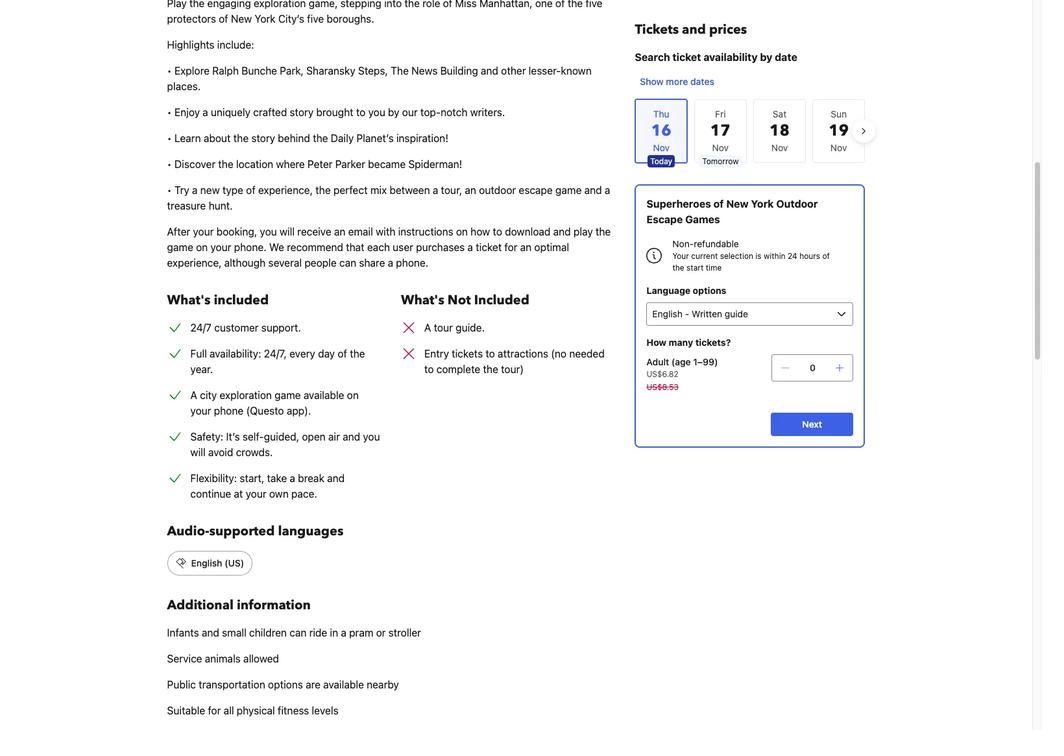 Task type: locate. For each thing, give the bounding box(es) containing it.
18
[[770, 120, 790, 141]]

additional information
[[167, 596, 311, 614]]

you up we
[[260, 226, 277, 238]]

0 vertical spatial an
[[465, 184, 476, 196]]

0 vertical spatial will
[[280, 226, 295, 238]]

mix
[[370, 184, 387, 196]]

enjoy
[[175, 106, 200, 118]]

nov up tomorrow
[[712, 142, 729, 153]]

an right "tour,"
[[465, 184, 476, 196]]

the left daily
[[313, 132, 328, 144]]

protectors
[[167, 13, 216, 25]]

phone. down the user
[[396, 257, 429, 269]]

a left tour
[[424, 322, 431, 334]]

to inside the after your booking, you will receive an email with instructions on how to download and play the game on your phone. we recommend that each user purchases a ticket for an optimal experience, although several people can share a phone.
[[493, 226, 502, 238]]

and left prices at the top of page
[[682, 21, 706, 38]]

can left the ride
[[290, 627, 307, 639]]

availability
[[704, 51, 758, 63]]

1 horizontal spatial options
[[693, 285, 727, 296]]

5 • from the top
[[167, 184, 172, 196]]

0 horizontal spatial what's
[[167, 291, 211, 309]]

0 horizontal spatial an
[[334, 226, 346, 238]]

what's up 24/7
[[167, 291, 211, 309]]

2 horizontal spatial game
[[556, 184, 582, 196]]

our
[[402, 106, 418, 118]]

nov for 19
[[831, 142, 847, 153]]

• for • try a new type of experience, the perfect mix between a tour, an outdoor escape game and a treasure hunt.
[[167, 184, 172, 196]]

show more dates button
[[635, 70, 720, 93]]

ralph
[[212, 65, 239, 77]]

to right how
[[493, 226, 502, 238]]

air
[[328, 431, 340, 443]]

(age
[[672, 356, 691, 367]]

that
[[346, 241, 365, 253]]

available right are
[[323, 679, 364, 691]]

the down peter
[[316, 184, 331, 196]]

an down download
[[520, 241, 532, 253]]

24/7,
[[264, 348, 287, 360]]

exploration up phone
[[220, 389, 272, 401]]

• left try
[[167, 184, 172, 196]]

and right break at the left of the page
[[327, 472, 345, 484]]

a for a tour guide.
[[424, 322, 431, 334]]

0 vertical spatial experience,
[[258, 184, 313, 196]]

available up 'app).'
[[304, 389, 344, 401]]

hours
[[800, 251, 820, 261]]

0 vertical spatial ticket
[[673, 51, 701, 63]]

after your booking, you will receive an email with instructions on how to download and play the game on your phone. we recommend that each user purchases a ticket for an optimal experience, although several people can share a phone.
[[167, 226, 611, 269]]

what's for what's not included
[[401, 291, 444, 309]]

0 horizontal spatial will
[[190, 447, 206, 458]]

• for • discover the location where peter parker became spiderman!
[[167, 158, 172, 170]]

0 horizontal spatial phone.
[[234, 241, 266, 253]]

crowds.
[[236, 447, 273, 458]]

3 nov from the left
[[831, 142, 847, 153]]

0 vertical spatial new
[[231, 13, 252, 25]]

adult
[[647, 356, 669, 367]]

city
[[200, 389, 217, 401]]

region
[[625, 93, 876, 169]]

escape
[[647, 214, 683, 225]]

0 vertical spatial york
[[255, 13, 276, 25]]

a
[[424, 322, 431, 334], [190, 389, 197, 401]]

ride
[[309, 627, 327, 639]]

1 vertical spatial game
[[167, 241, 193, 253]]

the left tour)
[[483, 363, 498, 375]]

0 horizontal spatial for
[[208, 705, 221, 717]]

the right play
[[596, 226, 611, 238]]

• inside • explore ralph bunche park, sharansky steps, the news building and other lesser-known places.
[[167, 65, 172, 77]]

will inside the after your booking, you will receive an email with instructions on how to download and play the game on your phone. we recommend that each user purchases a ticket for an optimal experience, although several people can share a phone.
[[280, 226, 295, 238]]

nov inside "sun 19 nov"
[[831, 142, 847, 153]]

news
[[412, 65, 438, 77]]

1 horizontal spatial by
[[760, 51, 773, 63]]

0 horizontal spatial nov
[[712, 142, 729, 153]]

on inside a city exploration game available on your phone (questo app).
[[347, 389, 359, 401]]

service
[[167, 653, 202, 665]]

to
[[356, 106, 366, 118], [493, 226, 502, 238], [486, 348, 495, 360], [424, 363, 434, 375]]

five down game,
[[307, 13, 324, 25]]

phone.
[[234, 241, 266, 253], [396, 257, 429, 269]]

an left email
[[334, 226, 346, 238]]

york left city's
[[255, 13, 276, 25]]

engaging
[[207, 0, 251, 9]]

experience, down after
[[167, 257, 222, 269]]

will up we
[[280, 226, 295, 238]]

1 horizontal spatial experience,
[[258, 184, 313, 196]]

and up the "optimal"
[[553, 226, 571, 238]]

exploration up city's
[[254, 0, 306, 9]]

what's
[[167, 291, 211, 309], [401, 291, 444, 309]]

0 vertical spatial you
[[368, 106, 385, 118]]

support.
[[261, 322, 301, 334]]

learn
[[175, 132, 201, 144]]

story down crafted
[[251, 132, 275, 144]]

0 vertical spatial a
[[424, 322, 431, 334]]

1 vertical spatial on
[[196, 241, 208, 253]]

1 horizontal spatial new
[[726, 198, 749, 210]]

known
[[561, 65, 592, 77]]

people
[[305, 257, 337, 269]]

0 horizontal spatial five
[[307, 13, 324, 25]]

1 horizontal spatial can
[[339, 257, 356, 269]]

more
[[666, 76, 688, 87]]

0 vertical spatial by
[[760, 51, 773, 63]]

2 horizontal spatial an
[[520, 241, 532, 253]]

of up games
[[714, 198, 724, 210]]

2 vertical spatial you
[[363, 431, 380, 443]]

many
[[669, 337, 693, 348]]

• left discover
[[167, 158, 172, 170]]

experience,
[[258, 184, 313, 196], [167, 257, 222, 269]]

include:
[[217, 39, 254, 51]]

1 horizontal spatial what's
[[401, 291, 444, 309]]

2 vertical spatial on
[[347, 389, 359, 401]]

1 vertical spatial new
[[726, 198, 749, 210]]

nov inside 'fri 17 nov tomorrow'
[[712, 142, 729, 153]]

the inside entry tickets to attractions (no needed to complete the tour)
[[483, 363, 498, 375]]

2 horizontal spatial on
[[456, 226, 468, 238]]

five right one
[[586, 0, 603, 9]]

uniquely
[[211, 106, 251, 118]]

one
[[535, 0, 553, 9]]

instructions
[[398, 226, 453, 238]]

3 • from the top
[[167, 132, 172, 144]]

1 horizontal spatial on
[[347, 389, 359, 401]]

what's up tour
[[401, 291, 444, 309]]

into
[[384, 0, 402, 9]]

1 vertical spatial available
[[323, 679, 364, 691]]

search
[[635, 51, 670, 63]]

of inside the non-refundable your current selection is within 24 hours of the start time
[[823, 251, 830, 261]]

2 horizontal spatial nov
[[831, 142, 847, 153]]

and right 'air'
[[343, 431, 360, 443]]

your inside a city exploration game available on your phone (questo app).
[[190, 405, 211, 417]]

planet's
[[357, 132, 394, 144]]

1 horizontal spatial an
[[465, 184, 476, 196]]

game inside the after your booking, you will receive an email with instructions on how to download and play the game on your phone. we recommend that each user purchases a ticket for an optimal experience, although several people can share a phone.
[[167, 241, 193, 253]]

ticket
[[673, 51, 701, 63], [476, 241, 502, 253]]

a left the city
[[190, 389, 197, 401]]

and up play
[[584, 184, 602, 196]]

non-
[[673, 238, 694, 249]]

fitness
[[278, 705, 309, 717]]

infants and small children can ride in a pram or stroller
[[167, 627, 421, 639]]

own
[[269, 488, 289, 500]]

nov down 19
[[831, 142, 847, 153]]

brought
[[316, 106, 354, 118]]

options up fitness
[[268, 679, 303, 691]]

0 horizontal spatial york
[[255, 13, 276, 25]]

1 horizontal spatial york
[[751, 198, 774, 210]]

of right hours
[[823, 251, 830, 261]]

a inside flexibility: start, take a break and continue at your own pace.
[[290, 472, 295, 484]]

the inside full availability: 24/7, every day of the year.
[[350, 348, 365, 360]]

1 vertical spatial story
[[251, 132, 275, 144]]

public
[[167, 679, 196, 691]]

2 what's from the left
[[401, 291, 444, 309]]

nov inside sat 18 nov
[[772, 142, 788, 153]]

of down the engaging
[[219, 13, 228, 25]]

exploration inside play the engaging exploration game, stepping into the role of miss manhattan, one of the five protectors of new york city's five boroughs.
[[254, 0, 306, 9]]

after
[[167, 226, 190, 238]]

of inside • try a new type of experience, the perfect mix between a tour, an outdoor escape game and a treasure hunt.
[[246, 184, 256, 196]]

your down the city
[[190, 405, 211, 417]]

1 horizontal spatial ticket
[[673, 51, 701, 63]]

to right brought
[[356, 106, 366, 118]]

your down start, in the left bottom of the page
[[246, 488, 267, 500]]

by left date
[[760, 51, 773, 63]]

1 vertical spatial ticket
[[476, 241, 502, 253]]

1 vertical spatial you
[[260, 226, 277, 238]]

can
[[339, 257, 356, 269], [290, 627, 307, 639]]

1 nov from the left
[[712, 142, 729, 153]]

0 vertical spatial can
[[339, 257, 356, 269]]

for down download
[[505, 241, 518, 253]]

your right after
[[193, 226, 214, 238]]

2 nov from the left
[[772, 142, 788, 153]]

and inside safety: it's self-guided, open air and you will avoid crowds.
[[343, 431, 360, 443]]

1 horizontal spatial for
[[505, 241, 518, 253]]

• for • learn about the story behind the daily planet's inspiration!
[[167, 132, 172, 144]]

1 vertical spatial exploration
[[220, 389, 272, 401]]

game inside • try a new type of experience, the perfect mix between a tour, an outdoor escape game and a treasure hunt.
[[556, 184, 582, 196]]

0 horizontal spatial new
[[231, 13, 252, 25]]

the up protectors
[[189, 0, 205, 9]]

1 horizontal spatial will
[[280, 226, 295, 238]]

available for are
[[323, 679, 364, 691]]

booking,
[[217, 226, 257, 238]]

of right role
[[443, 0, 452, 9]]

can down that
[[339, 257, 356, 269]]

you inside safety: it's self-guided, open air and you will avoid crowds.
[[363, 431, 380, 443]]

1 horizontal spatial story
[[290, 106, 314, 118]]

1 what's from the left
[[167, 291, 211, 309]]

nov down 18
[[772, 142, 788, 153]]

for left all
[[208, 705, 221, 717]]

to right tickets
[[486, 348, 495, 360]]

• learn about the story behind the daily planet's inspiration!
[[167, 132, 448, 144]]

will down 'safety:'
[[190, 447, 206, 458]]

spiderman!
[[408, 158, 462, 170]]

new up refundable
[[726, 198, 749, 210]]

you right 'air'
[[363, 431, 380, 443]]

1 vertical spatial phone.
[[396, 257, 429, 269]]

1 horizontal spatial five
[[586, 0, 603, 9]]

for inside the after your booking, you will receive an email with instructions on how to download and play the game on your phone. we recommend that each user purchases a ticket for an optimal experience, although several people can share a phone.
[[505, 241, 518, 253]]

1 horizontal spatial a
[[424, 322, 431, 334]]

building
[[440, 65, 478, 77]]

options down time
[[693, 285, 727, 296]]

an inside • try a new type of experience, the perfect mix between a tour, an outdoor escape game and a treasure hunt.
[[465, 184, 476, 196]]

bunche
[[242, 65, 277, 77]]

email
[[348, 226, 373, 238]]

are
[[306, 679, 321, 691]]

york left outdoor
[[751, 198, 774, 210]]

4 • from the top
[[167, 158, 172, 170]]

1 • from the top
[[167, 65, 172, 77]]

1 horizontal spatial game
[[275, 389, 301, 401]]

nov for 17
[[712, 142, 729, 153]]

• left 'enjoy'
[[167, 106, 172, 118]]

the right day at the top
[[350, 348, 365, 360]]

your inside flexibility: start, take a break and continue at your own pace.
[[246, 488, 267, 500]]

open
[[302, 431, 326, 443]]

and left other
[[481, 65, 498, 77]]

• inside • try a new type of experience, the perfect mix between a tour, an outdoor escape game and a treasure hunt.
[[167, 184, 172, 196]]

2 • from the top
[[167, 106, 172, 118]]

the down your
[[673, 263, 685, 273]]

2 vertical spatial game
[[275, 389, 301, 401]]

infants
[[167, 627, 199, 639]]

lesser-
[[529, 65, 561, 77]]

prices
[[709, 21, 747, 38]]

0 horizontal spatial experience,
[[167, 257, 222, 269]]

phone. up the although on the left top of page
[[234, 241, 266, 253]]

0 vertical spatial for
[[505, 241, 518, 253]]

can inside the after your booking, you will receive an email with instructions on how to download and play the game on your phone. we recommend that each user purchases a ticket for an optimal experience, although several people can share a phone.
[[339, 257, 356, 269]]

game down after
[[167, 241, 193, 253]]

1 vertical spatial five
[[307, 13, 324, 25]]

1 vertical spatial york
[[751, 198, 774, 210]]

a inside a city exploration game available on your phone (questo app).
[[190, 389, 197, 401]]

by left our
[[388, 106, 400, 118]]

ticket inside the after your booking, you will receive an email with instructions on how to download and play the game on your phone. we recommend that each user purchases a ticket for an optimal experience, although several people can share a phone.
[[476, 241, 502, 253]]

0 horizontal spatial ticket
[[476, 241, 502, 253]]

1–99)
[[693, 356, 718, 367]]

0 horizontal spatial a
[[190, 389, 197, 401]]

how many tickets?
[[647, 337, 731, 348]]

1 vertical spatial will
[[190, 447, 206, 458]]

1 horizontal spatial nov
[[772, 142, 788, 153]]

ticket down how
[[476, 241, 502, 253]]

exploration
[[254, 0, 306, 9], [220, 389, 272, 401]]

• left learn
[[167, 132, 172, 144]]

of right day at the top
[[338, 348, 347, 360]]

sharansky
[[306, 65, 355, 77]]

your
[[193, 226, 214, 238], [211, 241, 231, 253], [190, 405, 211, 417], [246, 488, 267, 500]]

of right the "type"
[[246, 184, 256, 196]]

other
[[501, 65, 526, 77]]

suitable for all physical fitness levels
[[167, 705, 339, 717]]

1 horizontal spatial phone.
[[396, 257, 429, 269]]

exploration inside a city exploration game available on your phone (questo app).
[[220, 389, 272, 401]]

game
[[556, 184, 582, 196], [167, 241, 193, 253], [275, 389, 301, 401]]

each
[[367, 241, 390, 253]]

new
[[200, 184, 220, 196]]

0 vertical spatial game
[[556, 184, 582, 196]]

0 horizontal spatial game
[[167, 241, 193, 253]]

user
[[393, 241, 413, 253]]

0 horizontal spatial options
[[268, 679, 303, 691]]

guided,
[[264, 431, 299, 443]]

ticket up show more dates
[[673, 51, 701, 63]]

1 vertical spatial by
[[388, 106, 400, 118]]

additional
[[167, 596, 234, 614]]

game right escape
[[556, 184, 582, 196]]

0 vertical spatial available
[[304, 389, 344, 401]]

experience, down the where
[[258, 184, 313, 196]]

english (us)
[[191, 558, 244, 569]]

an
[[465, 184, 476, 196], [334, 226, 346, 238], [520, 241, 532, 253]]

break
[[298, 472, 324, 484]]

0 horizontal spatial can
[[290, 627, 307, 639]]

• up places. at the top
[[167, 65, 172, 77]]

complete
[[437, 363, 480, 375]]

a
[[203, 106, 208, 118], [192, 184, 198, 196], [433, 184, 438, 196], [605, 184, 610, 196], [468, 241, 473, 253], [388, 257, 393, 269], [290, 472, 295, 484], [341, 627, 346, 639]]

new inside superheroes of new york outdoor escape games
[[726, 198, 749, 210]]

available inside a city exploration game available on your phone (questo app).
[[304, 389, 344, 401]]

0 vertical spatial phone.
[[234, 241, 266, 253]]

you up planet's
[[368, 106, 385, 118]]

game up 'app).'
[[275, 389, 301, 401]]

1 vertical spatial experience,
[[167, 257, 222, 269]]

1 vertical spatial a
[[190, 389, 197, 401]]

superheroes
[[647, 198, 711, 210]]

new down the engaging
[[231, 13, 252, 25]]

the up the "type"
[[218, 158, 233, 170]]

manhattan,
[[480, 0, 533, 9]]

0 vertical spatial exploration
[[254, 0, 306, 9]]

day
[[318, 348, 335, 360]]

story up • learn about the story behind the daily planet's inspiration!
[[290, 106, 314, 118]]



Task type: vqa. For each thing, say whether or not it's contained in the screenshot.
"Single Room"
no



Task type: describe. For each thing, give the bounding box(es) containing it.
at
[[234, 488, 243, 500]]

every
[[290, 348, 315, 360]]

avoid
[[208, 447, 233, 458]]

stepping
[[341, 0, 382, 9]]

start,
[[240, 472, 264, 484]]

experience, inside the after your booking, you will receive an email with instructions on how to download and play the game on your phone. we recommend that each user purchases a ticket for an optimal experience, although several people can share a phone.
[[167, 257, 222, 269]]

animals
[[205, 653, 241, 665]]

purchases
[[416, 241, 465, 253]]

• for • explore ralph bunche park, sharansky steps, the news building and other lesser-known places.
[[167, 65, 172, 77]]

tour,
[[441, 184, 462, 196]]

region containing 17
[[625, 93, 876, 169]]

of inside full availability: 24/7, every day of the year.
[[338, 348, 347, 360]]

1 vertical spatial options
[[268, 679, 303, 691]]

of inside superheroes of new york outdoor escape games
[[714, 198, 724, 210]]

escape
[[519, 184, 553, 196]]

0 vertical spatial on
[[456, 226, 468, 238]]

• for • enjoy a uniquely crafted story brought to you by our top-notch writers.
[[167, 106, 172, 118]]

to down entry
[[424, 363, 434, 375]]

19
[[829, 120, 849, 141]]

you inside the after your booking, you will receive an email with instructions on how to download and play the game on your phone. we recommend that each user purchases a ticket for an optimal experience, although several people can share a phone.
[[260, 226, 277, 238]]

steps,
[[358, 65, 388, 77]]

and inside the after your booking, you will receive an email with instructions on how to download and play the game on your phone. we recommend that each user purchases a ticket for an optimal experience, although several people can share a phone.
[[553, 226, 571, 238]]

pace.
[[291, 488, 317, 500]]

available for game
[[304, 389, 344, 401]]

1 vertical spatial for
[[208, 705, 221, 717]]

daily
[[331, 132, 354, 144]]

try
[[175, 184, 189, 196]]

sun
[[831, 108, 847, 119]]

recommend
[[287, 241, 343, 253]]

or
[[376, 627, 386, 639]]

(questo
[[246, 405, 284, 417]]

download
[[505, 226, 551, 238]]

role
[[423, 0, 440, 9]]

crafted
[[253, 106, 287, 118]]

and inside • explore ralph bunche park, sharansky steps, the news building and other lesser-known places.
[[481, 65, 498, 77]]

play
[[574, 226, 593, 238]]

and inside • try a new type of experience, the perfect mix between a tour, an outdoor escape game and a treasure hunt.
[[584, 184, 602, 196]]

attractions
[[498, 348, 548, 360]]

sat 18 nov
[[770, 108, 790, 153]]

about
[[204, 132, 231, 144]]

the inside the non-refundable your current selection is within 24 hours of the start time
[[673, 263, 685, 273]]

nov for 18
[[772, 142, 788, 153]]

17
[[711, 120, 731, 141]]

what's included
[[167, 291, 269, 309]]

notch
[[441, 106, 468, 118]]

location
[[236, 158, 273, 170]]

selection
[[720, 251, 754, 261]]

1 vertical spatial an
[[334, 226, 346, 238]]

entry tickets to attractions (no needed to complete the tour)
[[424, 348, 605, 375]]

and left small
[[202, 627, 219, 639]]

behind
[[278, 132, 310, 144]]

york inside play the engaging exploration game, stepping into the role of miss manhattan, one of the five protectors of new york city's five boroughs.
[[255, 13, 276, 25]]

the right about
[[233, 132, 249, 144]]

children
[[249, 627, 287, 639]]

0 vertical spatial five
[[586, 0, 603, 9]]

experience, inside • try a new type of experience, the perfect mix between a tour, an outdoor escape game and a treasure hunt.
[[258, 184, 313, 196]]

perfect
[[333, 184, 368, 196]]

your down booking,
[[211, 241, 231, 253]]

the inside the after your booking, you will receive an email with instructions on how to download and play the game on your phone. we recommend that each user purchases a ticket for an optimal experience, although several people can share a phone.
[[596, 226, 611, 238]]

what's not included
[[401, 291, 530, 309]]

• enjoy a uniquely crafted story brought to you by our top-notch writers.
[[167, 106, 505, 118]]

languages
[[278, 522, 344, 540]]

game inside a city exploration game available on your phone (questo app).
[[275, 389, 301, 401]]

and inside flexibility: start, take a break and continue at your own pace.
[[327, 472, 345, 484]]

the inside • try a new type of experience, the perfect mix between a tour, an outdoor escape game and a treasure hunt.
[[316, 184, 331, 196]]

0 horizontal spatial by
[[388, 106, 400, 118]]

0 horizontal spatial on
[[196, 241, 208, 253]]

highlights
[[167, 39, 215, 51]]

• discover the location where peter parker became spiderman!
[[167, 158, 462, 170]]

time
[[706, 263, 722, 273]]

outdoor
[[479, 184, 516, 196]]

park,
[[280, 65, 304, 77]]

suitable
[[167, 705, 205, 717]]

sun 19 nov
[[829, 108, 849, 153]]

self-
[[243, 431, 264, 443]]

service animals allowed
[[167, 653, 279, 665]]

24
[[788, 251, 798, 261]]

the right one
[[568, 0, 583, 9]]

york inside superheroes of new york outdoor escape games
[[751, 198, 774, 210]]

current
[[691, 251, 718, 261]]

audio-
[[167, 522, 209, 540]]

0 horizontal spatial story
[[251, 132, 275, 144]]

0 vertical spatial options
[[693, 285, 727, 296]]

a for a city exploration game available on your phone (questo app).
[[190, 389, 197, 401]]

discover
[[175, 158, 216, 170]]

language options
[[647, 285, 727, 296]]

new inside play the engaging exploration game, stepping into the role of miss manhattan, one of the five protectors of new york city's five boroughs.
[[231, 13, 252, 25]]

how
[[471, 226, 490, 238]]

miss
[[455, 0, 477, 9]]

where
[[276, 158, 305, 170]]

city's
[[278, 13, 304, 25]]

2 vertical spatial an
[[520, 241, 532, 253]]

sat
[[773, 108, 787, 119]]

flexibility:
[[190, 472, 237, 484]]

with
[[376, 226, 396, 238]]

stroller
[[389, 627, 421, 639]]

flexibility: start, take a break and continue at your own pace.
[[190, 472, 345, 500]]

your
[[673, 251, 689, 261]]

included
[[214, 291, 269, 309]]

tour
[[434, 322, 453, 334]]

non-refundable your current selection is within 24 hours of the start time
[[673, 238, 830, 273]]

what's for what's included
[[167, 291, 211, 309]]

the
[[391, 65, 409, 77]]

show more dates
[[640, 76, 714, 87]]

inspiration!
[[396, 132, 448, 144]]

of right one
[[556, 0, 565, 9]]

(no
[[551, 348, 567, 360]]

0 vertical spatial story
[[290, 106, 314, 118]]

a tour guide.
[[424, 322, 485, 334]]

1 vertical spatial can
[[290, 627, 307, 639]]

language
[[647, 285, 691, 296]]

outdoor
[[776, 198, 818, 210]]

(us)
[[225, 558, 244, 569]]

is
[[756, 251, 762, 261]]

highlights include:
[[167, 39, 254, 51]]

tickets
[[635, 21, 679, 38]]

will inside safety: it's self-guided, open air and you will avoid crowds.
[[190, 447, 206, 458]]

nearby
[[367, 679, 399, 691]]

peter
[[308, 158, 333, 170]]

24/7
[[190, 322, 212, 334]]

date
[[775, 51, 798, 63]]

the right into
[[405, 0, 420, 9]]

information
[[237, 596, 311, 614]]

we
[[269, 241, 284, 253]]

several
[[268, 257, 302, 269]]



